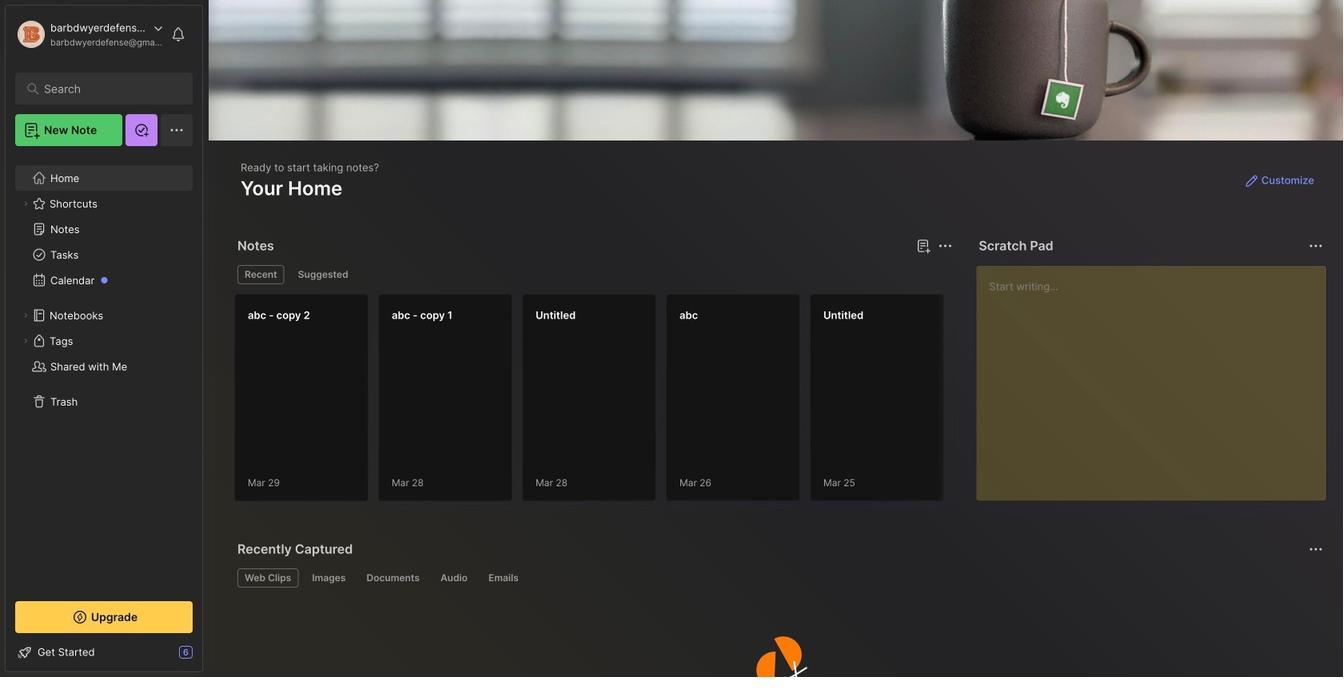 Task type: locate. For each thing, give the bounding box(es) containing it.
2 more actions field from the left
[[1305, 235, 1327, 257]]

click to collapse image
[[202, 648, 214, 668]]

more actions image for second more actions field from right
[[936, 237, 955, 256]]

1 vertical spatial tab list
[[237, 569, 1321, 588]]

None search field
[[44, 79, 171, 98]]

1 more actions field from the left
[[934, 235, 956, 257]]

none search field inside the main element
[[44, 79, 171, 98]]

tree inside the main element
[[6, 156, 202, 588]]

Search text field
[[44, 82, 171, 97]]

1 tab list from the top
[[237, 265, 950, 285]]

main element
[[0, 0, 208, 678]]

more actions image
[[936, 237, 955, 256], [1306, 237, 1325, 256]]

row group
[[234, 294, 1241, 512]]

tree
[[6, 156, 202, 588]]

1 horizontal spatial more actions image
[[1306, 237, 1325, 256]]

0 vertical spatial tab list
[[237, 265, 950, 285]]

tab list
[[237, 265, 950, 285], [237, 569, 1321, 588]]

0 horizontal spatial more actions image
[[936, 237, 955, 256]]

Account field
[[15, 18, 163, 50]]

0 horizontal spatial more actions field
[[934, 235, 956, 257]]

2 more actions image from the left
[[1306, 237, 1325, 256]]

1 more actions image from the left
[[936, 237, 955, 256]]

tab
[[237, 265, 284, 285], [291, 265, 356, 285], [237, 569, 298, 588], [305, 569, 353, 588], [359, 569, 427, 588], [433, 569, 475, 588], [481, 569, 526, 588]]

More actions field
[[934, 235, 956, 257], [1305, 235, 1327, 257]]

1 horizontal spatial more actions field
[[1305, 235, 1327, 257]]



Task type: vqa. For each thing, say whether or not it's contained in the screenshot.
get started on the bottom left of the page
no



Task type: describe. For each thing, give the bounding box(es) containing it.
Start writing… text field
[[989, 266, 1325, 488]]

2 tab list from the top
[[237, 569, 1321, 588]]

more actions image for first more actions field from the right
[[1306, 237, 1325, 256]]

expand notebooks image
[[21, 311, 30, 321]]

Help and Learning task checklist field
[[6, 640, 202, 666]]

expand tags image
[[21, 337, 30, 346]]



